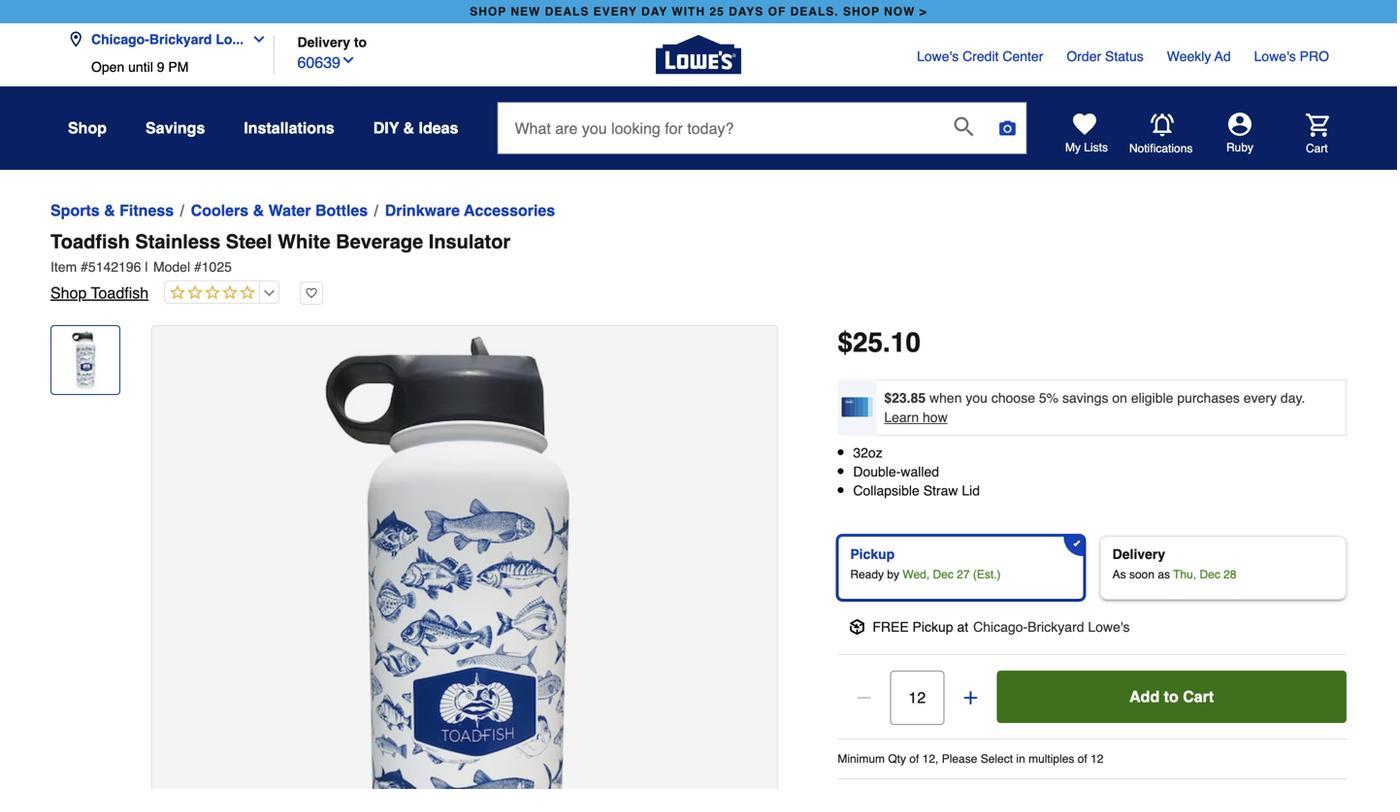 Task type: describe. For each thing, give the bounding box(es) containing it.
9
[[157, 59, 164, 75]]

>
[[920, 5, 928, 18]]

pickup ready by wed, dec 27 (est.)
[[850, 546, 1001, 581]]

notifications
[[1130, 141, 1193, 155]]

1 vertical spatial toadfish
[[91, 284, 149, 302]]

1 horizontal spatial 25
[[853, 327, 883, 358]]

.
[[883, 327, 891, 358]]

location image
[[68, 32, 83, 47]]

insulator
[[429, 230, 511, 253]]

add to cart
[[1130, 687, 1214, 705]]

purchases
[[1178, 390, 1240, 406]]

sports & fitness
[[50, 201, 174, 219]]

at
[[957, 619, 969, 634]]

weekly
[[1167, 49, 1212, 64]]

toadfish inside the toadfish stainless steel white beverage insulator item # 5142196 | model # 1025
[[50, 230, 130, 253]]

choose
[[992, 390, 1036, 406]]

pm
[[168, 59, 189, 75]]

minimum qty of 12, please select in multiples of 12
[[838, 752, 1104, 766]]

stainless
[[135, 230, 221, 253]]

installations
[[244, 119, 335, 137]]

delivery for as
[[1113, 546, 1166, 562]]

drinkware accessories
[[385, 201, 555, 219]]

order
[[1067, 49, 1102, 64]]

to for delivery
[[354, 34, 367, 50]]

minimum
[[838, 752, 885, 766]]

savings
[[146, 119, 205, 137]]

option group containing pickup
[[830, 528, 1355, 607]]

lowe's home improvement cart image
[[1306, 113, 1330, 137]]

delivery to
[[297, 34, 367, 50]]

5142196
[[88, 259, 141, 275]]

when
[[930, 390, 962, 406]]

chicago-brickyard lo...
[[91, 32, 244, 47]]

learn how button
[[884, 408, 948, 427]]

ready
[[850, 568, 884, 581]]

coolers & water bottles
[[191, 201, 368, 219]]

order status link
[[1067, 47, 1144, 66]]

select
[[981, 752, 1013, 766]]

item
[[50, 259, 77, 275]]

shop for shop
[[68, 119, 107, 137]]

lowe's for lowe's credit center
[[917, 49, 959, 64]]

please
[[942, 752, 978, 766]]

5%
[[1039, 390, 1059, 406]]

collapsible
[[853, 483, 920, 499]]

days
[[729, 5, 764, 18]]

savings button
[[146, 111, 205, 146]]

pickup inside pickup ready by wed, dec 27 (est.)
[[850, 546, 895, 562]]

now
[[884, 5, 916, 18]]

diy & ideas button
[[373, 111, 459, 146]]

double-
[[853, 464, 901, 480]]

diy
[[373, 119, 399, 137]]

1025
[[202, 259, 232, 275]]

with
[[672, 5, 706, 18]]

shop button
[[68, 111, 107, 146]]

pro
[[1300, 49, 1330, 64]]

2 # from the left
[[194, 259, 202, 275]]

coolers & water bottles link
[[191, 199, 368, 222]]

Stepper number input field with increment and decrement buttons number field
[[890, 670, 945, 725]]

ideas
[[419, 119, 459, 137]]

coolers
[[191, 201, 249, 219]]

dec inside delivery as soon as thu, dec 28
[[1200, 568, 1221, 581]]

lowe's credit center
[[917, 49, 1044, 64]]

dec inside pickup ready by wed, dec 27 (est.)
[[933, 568, 954, 581]]

lowe's home improvement logo image
[[656, 12, 741, 98]]

bottles
[[315, 201, 368, 219]]

& for diy
[[403, 119, 414, 137]]

ruby button
[[1194, 113, 1287, 155]]

60639 button
[[297, 49, 356, 74]]

day.
[[1281, 390, 1306, 406]]

my lists link
[[1066, 113, 1108, 155]]

28
[[1224, 568, 1237, 581]]

as
[[1158, 568, 1170, 581]]

chicago-brickyard lo... button
[[68, 20, 275, 59]]

Search Query text field
[[498, 103, 939, 153]]

& for sports
[[104, 201, 115, 219]]

12,
[[923, 752, 939, 766]]

shop toadfish
[[50, 284, 149, 302]]

sports
[[50, 201, 100, 219]]

add
[[1130, 687, 1160, 705]]

zero stars image
[[165, 284, 255, 302]]

lid
[[962, 483, 980, 499]]

$23.85
[[884, 390, 926, 406]]

every
[[594, 5, 637, 18]]

sports & fitness link
[[50, 199, 174, 222]]

shop for shop toadfish
[[50, 284, 87, 302]]

credit
[[963, 49, 999, 64]]

camera image
[[998, 118, 1018, 138]]

(est.)
[[973, 568, 1001, 581]]

new
[[511, 5, 541, 18]]

lowe's home improvement lists image
[[1073, 113, 1097, 136]]

free pickup at chicago-brickyard lowe's
[[873, 619, 1130, 634]]

my
[[1066, 141, 1081, 154]]

lowe's pro
[[1254, 49, 1330, 64]]

multiples
[[1029, 752, 1075, 766]]

on
[[1113, 390, 1128, 406]]

in
[[1016, 752, 1026, 766]]

toadfish stainless steel white beverage insulator item # 5142196 | model # 1025
[[50, 230, 511, 275]]



Task type: vqa. For each thing, say whether or not it's contained in the screenshot.
the cart to the right
yes



Task type: locate. For each thing, give the bounding box(es) containing it.
& left 'water'
[[253, 201, 264, 219]]

water
[[268, 201, 311, 219]]

installations button
[[244, 111, 335, 146]]

heart outline image
[[300, 281, 323, 305]]

item number 5 1 4 2 1 9 6 and model number 1 0 2 5 element
[[50, 257, 1347, 277]]

0 vertical spatial to
[[354, 34, 367, 50]]

chicago- right at
[[974, 619, 1028, 634]]

lowe's pro link
[[1254, 47, 1330, 66]]

2 dec from the left
[[1200, 568, 1221, 581]]

of
[[768, 5, 786, 18]]

0 vertical spatial cart
[[1306, 141, 1328, 155]]

lists
[[1084, 141, 1108, 154]]

of left 12
[[1078, 752, 1088, 766]]

toadfish  #1025 - thumbnail image
[[55, 330, 115, 390]]

0 horizontal spatial of
[[910, 752, 919, 766]]

0 vertical spatial 25
[[710, 5, 725, 18]]

cart
[[1306, 141, 1328, 155], [1183, 687, 1214, 705]]

0 horizontal spatial shop
[[470, 5, 507, 18]]

as
[[1113, 568, 1126, 581]]

0 horizontal spatial cart
[[1183, 687, 1214, 705]]

eligible
[[1131, 390, 1174, 406]]

1 vertical spatial shop
[[50, 284, 87, 302]]

1 vertical spatial pickup
[[913, 619, 954, 634]]

steel
[[226, 230, 272, 253]]

lowe's home improvement notification center image
[[1151, 113, 1174, 137]]

0 horizontal spatial #
[[81, 259, 88, 275]]

shop left new
[[470, 5, 507, 18]]

delivery for to
[[297, 34, 350, 50]]

1 shop from the left
[[470, 5, 507, 18]]

32oz
[[853, 445, 883, 460]]

chevron down image
[[244, 32, 267, 47]]

chicago- up open
[[91, 32, 149, 47]]

shop down open
[[68, 119, 107, 137]]

white
[[278, 230, 331, 253]]

ruby
[[1227, 141, 1254, 154]]

cart inside add to cart button
[[1183, 687, 1214, 705]]

option group
[[830, 528, 1355, 607]]

deals.
[[791, 5, 839, 18]]

None search field
[[497, 102, 1027, 170]]

0 horizontal spatial dec
[[933, 568, 954, 581]]

model
[[153, 259, 190, 275]]

0 horizontal spatial delivery
[[297, 34, 350, 50]]

by
[[887, 568, 900, 581]]

shop down item
[[50, 284, 87, 302]]

1 horizontal spatial lowe's
[[1088, 619, 1130, 634]]

delivery
[[297, 34, 350, 50], [1113, 546, 1166, 562]]

0 horizontal spatial to
[[354, 34, 367, 50]]

1 horizontal spatial &
[[253, 201, 264, 219]]

1 dec from the left
[[933, 568, 954, 581]]

walled
[[901, 464, 939, 480]]

to
[[354, 34, 367, 50], [1164, 687, 1179, 705]]

pickup left at
[[913, 619, 954, 634]]

1 horizontal spatial to
[[1164, 687, 1179, 705]]

60639
[[297, 53, 341, 71]]

& for coolers
[[253, 201, 264, 219]]

0 vertical spatial brickyard
[[149, 32, 212, 47]]

drinkware accessories link
[[385, 199, 555, 222]]

add to cart button
[[997, 670, 1347, 723]]

free
[[873, 619, 909, 634]]

0 vertical spatial toadfish
[[50, 230, 130, 253]]

dec left 28
[[1200, 568, 1221, 581]]

2 horizontal spatial lowe's
[[1254, 49, 1296, 64]]

shop left now
[[843, 5, 880, 18]]

open
[[91, 59, 124, 75]]

of
[[910, 752, 919, 766], [1078, 752, 1088, 766]]

0 vertical spatial chicago-
[[91, 32, 149, 47]]

brickyard
[[149, 32, 212, 47], [1028, 619, 1085, 634]]

& inside sports & fitness link
[[104, 201, 115, 219]]

search image
[[954, 117, 974, 136]]

0 horizontal spatial brickyard
[[149, 32, 212, 47]]

delivery as soon as thu, dec 28
[[1113, 546, 1237, 581]]

lo...
[[216, 32, 244, 47]]

1 horizontal spatial #
[[194, 259, 202, 275]]

# right model
[[194, 259, 202, 275]]

25
[[710, 5, 725, 18], [853, 327, 883, 358]]

1 horizontal spatial of
[[1078, 752, 1088, 766]]

ad
[[1215, 49, 1231, 64]]

how
[[923, 410, 948, 425]]

brickyard inside button
[[149, 32, 212, 47]]

pickup
[[850, 546, 895, 562], [913, 619, 954, 634]]

25 right with
[[710, 5, 725, 18]]

1 vertical spatial chicago-
[[974, 619, 1028, 634]]

1 vertical spatial brickyard
[[1028, 619, 1085, 634]]

drinkware
[[385, 201, 460, 219]]

lowe's for lowe's pro
[[1254, 49, 1296, 64]]

& right diy
[[403, 119, 414, 137]]

0 vertical spatial pickup
[[850, 546, 895, 562]]

# right item
[[81, 259, 88, 275]]

savings
[[1063, 390, 1109, 406]]

1 horizontal spatial chicago-
[[974, 619, 1028, 634]]

dec left 27
[[933, 568, 954, 581]]

10
[[891, 327, 921, 358]]

|
[[145, 259, 148, 275]]

learn
[[884, 410, 919, 425]]

1 vertical spatial cart
[[1183, 687, 1214, 705]]

32oz double-walled collapsible straw lid
[[853, 445, 980, 499]]

shop new deals every day with 25 days of deals. shop now >
[[470, 5, 928, 18]]

cart inside cart button
[[1306, 141, 1328, 155]]

lowe's credit center link
[[917, 47, 1044, 66]]

#
[[81, 259, 88, 275], [194, 259, 202, 275]]

accessories
[[464, 201, 555, 219]]

to for add
[[1164, 687, 1179, 705]]

0 horizontal spatial &
[[104, 201, 115, 219]]

to inside add to cart button
[[1164, 687, 1179, 705]]

lowe's
[[917, 49, 959, 64], [1254, 49, 1296, 64], [1088, 619, 1130, 634]]

lowe's left credit
[[917, 49, 959, 64]]

0 vertical spatial delivery
[[297, 34, 350, 50]]

chicago- inside button
[[91, 32, 149, 47]]

0 horizontal spatial pickup
[[850, 546, 895, 562]]

1 horizontal spatial cart
[[1306, 141, 1328, 155]]

2 horizontal spatial &
[[403, 119, 414, 137]]

1 horizontal spatial brickyard
[[1028, 619, 1085, 634]]

& right sports
[[104, 201, 115, 219]]

brickyard right at
[[1028, 619, 1085, 634]]

lowe's left pro
[[1254, 49, 1296, 64]]

of left 12,
[[910, 752, 919, 766]]

you
[[966, 390, 988, 406]]

shop new deals every day with 25 days of deals. shop now > link
[[466, 0, 931, 23]]

pickup up the "ready"
[[850, 546, 895, 562]]

shop
[[68, 119, 107, 137], [50, 284, 87, 302]]

status
[[1105, 49, 1144, 64]]

dec
[[933, 568, 954, 581], [1200, 568, 1221, 581]]

lowe's down as
[[1088, 619, 1130, 634]]

delivery inside delivery as soon as thu, dec 28
[[1113, 546, 1166, 562]]

to up chevron down icon
[[354, 34, 367, 50]]

25 left 10 on the right of the page
[[853, 327, 883, 358]]

cart down lowe's home improvement cart icon
[[1306, 141, 1328, 155]]

pickup image
[[850, 619, 865, 634]]

toadfish down sports
[[50, 230, 130, 253]]

12
[[1091, 752, 1104, 766]]

delivery up soon
[[1113, 546, 1166, 562]]

plus image
[[961, 688, 981, 707]]

1 of from the left
[[910, 752, 919, 766]]

& inside diy & ideas button
[[403, 119, 414, 137]]

brickyard up 'pm'
[[149, 32, 212, 47]]

weekly ad
[[1167, 49, 1231, 64]]

1 horizontal spatial dec
[[1200, 568, 1221, 581]]

1 vertical spatial 25
[[853, 327, 883, 358]]

$ 25 . 10
[[838, 327, 921, 358]]

delivery up 60639
[[297, 34, 350, 50]]

chevron down image
[[341, 52, 356, 68]]

1 horizontal spatial delivery
[[1113, 546, 1166, 562]]

0 horizontal spatial 25
[[710, 5, 725, 18]]

2 of from the left
[[1078, 752, 1088, 766]]

27
[[957, 568, 970, 581]]

until
[[128, 59, 153, 75]]

1 horizontal spatial shop
[[843, 5, 880, 18]]

2 shop from the left
[[843, 5, 880, 18]]

qty
[[888, 752, 906, 766]]

day
[[642, 5, 668, 18]]

chicago-
[[91, 32, 149, 47], [974, 619, 1028, 634]]

0 vertical spatial shop
[[68, 119, 107, 137]]

toadfish down 5142196
[[91, 284, 149, 302]]

cart right add
[[1183, 687, 1214, 705]]

toadfish  #1025 image
[[152, 326, 777, 789]]

minus image
[[854, 688, 874, 707]]

1 vertical spatial delivery
[[1113, 546, 1166, 562]]

& inside coolers & water bottles link
[[253, 201, 264, 219]]

0 horizontal spatial lowe's
[[917, 49, 959, 64]]

straw
[[924, 483, 958, 499]]

deals
[[545, 5, 589, 18]]

to right add
[[1164, 687, 1179, 705]]

open until 9 pm
[[91, 59, 189, 75]]

1 horizontal spatial pickup
[[913, 619, 954, 634]]

soon
[[1130, 568, 1155, 581]]

0 horizontal spatial chicago-
[[91, 32, 149, 47]]

1 # from the left
[[81, 259, 88, 275]]

&
[[403, 119, 414, 137], [104, 201, 115, 219], [253, 201, 264, 219]]

fitness
[[119, 201, 174, 219]]

1 vertical spatial to
[[1164, 687, 1179, 705]]



